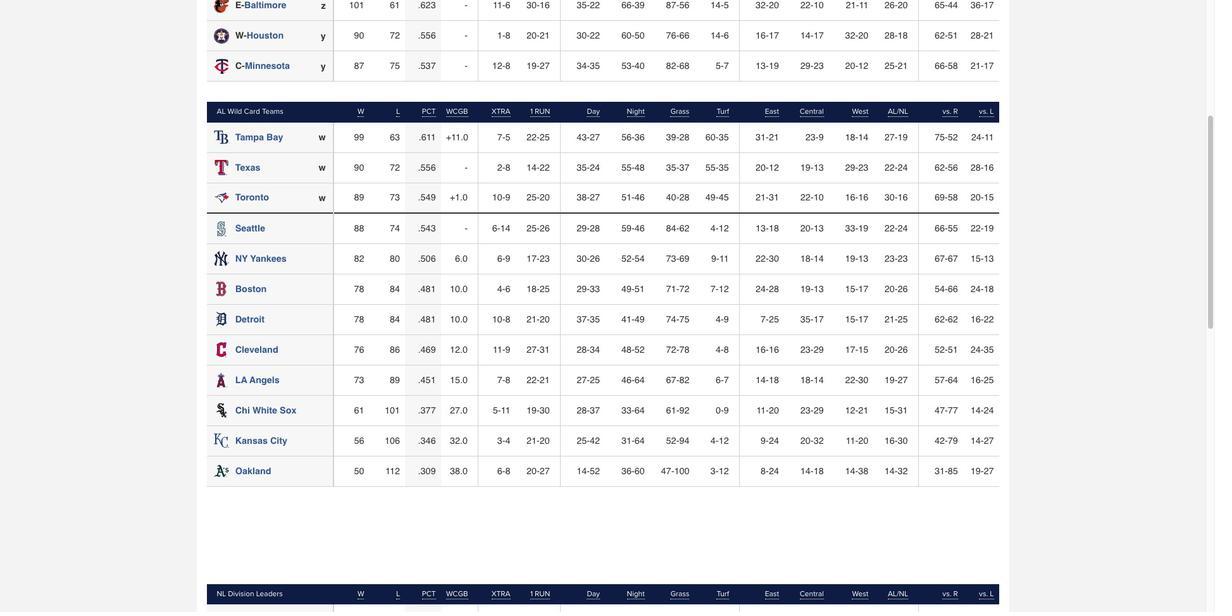 Task type: locate. For each thing, give the bounding box(es) containing it.
14-24
[[971, 405, 994, 416]]

1 vertical spatial 52-
[[935, 345, 948, 355]]

3-12
[[711, 466, 729, 476]]

2 horizontal spatial 52
[[948, 132, 958, 142]]

1 vertical spatial 21-20
[[527, 436, 550, 446]]

2 vertical spatial 19-13
[[801, 284, 824, 294]]

99
[[354, 132, 364, 142]]

3 62- from the top
[[935, 314, 948, 324]]

grass for nl division leaders
[[671, 590, 690, 599]]

1 vertical spatial turf
[[717, 590, 729, 599]]

46 down 48
[[635, 193, 645, 203]]

10- down 2-
[[492, 193, 505, 203]]

kansas city image
[[214, 434, 229, 449]]

14-32
[[885, 466, 908, 476]]

60- up 55-35
[[706, 132, 719, 142]]

13- for 19
[[756, 61, 769, 71]]

0 horizontal spatial 15
[[858, 345, 869, 355]]

sox
[[280, 405, 297, 416]]

0 vertical spatial 32
[[814, 436, 824, 446]]

2 84 from the top
[[390, 314, 400, 324]]

central for al wild card teams
[[800, 107, 824, 117]]

4-9
[[716, 314, 729, 324]]

0 vertical spatial 19-13
[[801, 162, 824, 173]]

1 vertical spatial 78
[[354, 314, 364, 324]]

12- for 8
[[492, 61, 505, 71]]

1 23-29 from the top
[[801, 345, 824, 355]]

0 horizontal spatial 89
[[354, 193, 364, 203]]

1 for al wild card teams
[[530, 107, 533, 117]]

66-39
[[621, 0, 645, 10]]

1 horizontal spatial 17-
[[845, 345, 858, 355]]

62- for 62
[[935, 314, 948, 324]]

47- for 77
[[935, 405, 948, 416]]

6 for 4-
[[505, 284, 510, 294]]

1 horizontal spatial 31
[[769, 193, 779, 203]]

1 vs. r from the top
[[943, 107, 958, 117]]

46-64
[[621, 375, 645, 385]]

1 vertical spatial 47-
[[661, 466, 674, 476]]

w for 99
[[319, 133, 326, 143]]

1 pct from the top
[[422, 107, 436, 117]]

66 for 76-
[[679, 30, 690, 41]]

1 vertical spatial 30-16
[[885, 193, 908, 203]]

24 up the 23-23
[[898, 223, 908, 233]]

2 13- from the top
[[756, 223, 769, 233]]

1 10- from the top
[[492, 193, 505, 203]]

8 for 10-
[[505, 314, 510, 324]]

106
[[385, 436, 400, 446]]

1 vertical spatial 22-10
[[801, 193, 824, 203]]

0 vertical spatial .556
[[418, 30, 436, 41]]

pct for nl division leaders
[[422, 590, 436, 599]]

1 vertical spatial .481
[[418, 314, 436, 324]]

8 for 12-
[[505, 61, 510, 71]]

31- right 60-35
[[756, 132, 769, 142]]

1 20-26 from the top
[[885, 284, 908, 294]]

12 left 8- in the right of the page
[[719, 466, 729, 476]]

turf for nl division leaders
[[717, 590, 729, 599]]

2 22-10 from the top
[[801, 193, 824, 203]]

1 vertical spatial 32-20
[[845, 30, 869, 41]]

64 down the 48-52
[[635, 375, 645, 385]]

16 up 20-21
[[540, 0, 550, 10]]

0 vertical spatial 32-
[[756, 0, 769, 10]]

20-12 up "21-31"
[[756, 162, 779, 173]]

25-
[[885, 61, 898, 71], [527, 193, 540, 203], [527, 223, 540, 233], [577, 436, 590, 446]]

0 horizontal spatial 52-
[[621, 254, 635, 264]]

20-12
[[845, 61, 869, 71], [756, 162, 779, 173]]

1 vertical spatial y
[[321, 61, 326, 71]]

0 vertical spatial 5
[[724, 0, 729, 10]]

15-31
[[885, 405, 908, 416]]

1 vertical spatial pct
[[422, 590, 436, 599]]

23-29 down 35-17
[[801, 345, 824, 355]]

62- up '69-' on the right of the page
[[935, 162, 948, 173]]

chi white sox image
[[214, 403, 229, 419]]

5- up 3-4
[[493, 405, 501, 416]]

0 vertical spatial 1
[[530, 107, 533, 117]]

7-12
[[711, 284, 729, 294]]

18-14 left 27-19
[[845, 132, 869, 142]]

66- for 55
[[935, 223, 948, 233]]

22-30
[[756, 254, 779, 264], [845, 375, 869, 385]]

52- for 94
[[666, 436, 679, 446]]

10-
[[492, 193, 505, 203], [492, 314, 505, 324]]

84 down 80
[[390, 284, 400, 294]]

2 1 run from the top
[[530, 590, 550, 599]]

20-13
[[801, 223, 824, 233]]

21-11
[[846, 0, 869, 10]]

1 vertical spatial 32-
[[845, 30, 858, 41]]

2 10.0 from the top
[[450, 314, 468, 324]]

2 turf from the top
[[717, 590, 729, 599]]

0 vertical spatial 12-
[[492, 61, 505, 71]]

10.0 for 4-6
[[450, 284, 468, 294]]

32- up "16-17"
[[756, 0, 769, 10]]

19-13 for 15-
[[801, 284, 824, 294]]

25 for 16-
[[984, 375, 994, 385]]

1 15-17 from the top
[[845, 284, 869, 294]]

4-6
[[497, 284, 510, 294]]

14-
[[711, 0, 724, 10], [711, 30, 724, 41], [801, 30, 814, 41], [527, 162, 540, 173], [756, 375, 769, 385], [971, 405, 984, 416], [971, 436, 984, 446], [577, 466, 590, 476], [801, 466, 814, 476], [845, 466, 858, 476], [885, 466, 898, 476]]

49-51
[[621, 284, 645, 294]]

25 up 14-22
[[540, 132, 550, 142]]

9 for 10-
[[505, 193, 510, 203]]

1 vs. l from the top
[[979, 107, 994, 117]]

22-24 down 27-19
[[885, 162, 908, 173]]

5- for 7
[[716, 61, 724, 71]]

8 for 4-
[[724, 345, 729, 355]]

52 for 14-
[[590, 466, 600, 476]]

2 r from the top
[[954, 590, 958, 599]]

12 down the "0-9"
[[719, 436, 729, 446]]

0 vertical spatial 50
[[635, 30, 645, 41]]

.481 up .469
[[418, 314, 436, 324]]

2 10 from the top
[[814, 193, 824, 203]]

2 46 from the top
[[635, 223, 645, 233]]

2 vertical spatial 62-
[[935, 314, 948, 324]]

6-14
[[492, 223, 510, 233]]

7- down 24-28
[[761, 314, 769, 324]]

ny yankees link
[[235, 254, 287, 264]]

19-13 for 29-
[[801, 162, 824, 173]]

1 22-24 from the top
[[885, 162, 908, 173]]

64
[[635, 375, 645, 385], [948, 375, 958, 385], [635, 405, 645, 416], [635, 436, 645, 446]]

101
[[349, 0, 364, 10], [385, 405, 400, 416]]

2 east from the top
[[765, 590, 779, 599]]

51-
[[621, 193, 635, 203]]

1 wcgb from the top
[[446, 107, 468, 117]]

1 west from the top
[[852, 107, 869, 117]]

7- for 5
[[497, 132, 505, 142]]

1 vertical spatial 49-
[[621, 284, 635, 294]]

1 vertical spatial 46
[[635, 223, 645, 233]]

23- for 12-21
[[801, 405, 814, 416]]

minnesota image
[[214, 59, 229, 74]]

detroit image
[[214, 312, 229, 328]]

25 down "34"
[[590, 375, 600, 385]]

9 left 17-23
[[505, 254, 510, 264]]

2 21-20 from the top
[[527, 436, 550, 446]]

0 horizontal spatial 22-30
[[756, 254, 779, 264]]

14- down 25-42
[[577, 466, 590, 476]]

12 for 24-28
[[719, 284, 729, 294]]

19-27 down 20-21
[[527, 61, 550, 71]]

1 r from the top
[[954, 107, 958, 117]]

0 vertical spatial al/nl
[[888, 107, 908, 117]]

13 down 22-19
[[984, 254, 994, 264]]

1 .481 from the top
[[418, 284, 436, 294]]

9 up 4-8
[[724, 314, 729, 324]]

8
[[505, 30, 510, 41], [505, 61, 510, 71], [505, 162, 510, 173], [505, 314, 510, 324], [724, 345, 729, 355], [505, 375, 510, 385], [505, 466, 510, 476]]

30-16 left '69-' on the right of the page
[[885, 193, 908, 203]]

29-23 up 33-19
[[845, 162, 869, 173]]

27- for 19
[[885, 132, 898, 142]]

card
[[244, 107, 260, 117], [244, 107, 260, 117]]

56-
[[621, 132, 635, 142]]

2 1 from the top
[[530, 590, 533, 599]]

2 grass from the top
[[671, 590, 690, 599]]

1 horizontal spatial 33-
[[845, 223, 858, 233]]

7-25
[[761, 314, 779, 324]]

0 vertical spatial 22-24
[[885, 162, 908, 173]]

z
[[321, 1, 326, 11]]

56 up 76-66
[[679, 0, 690, 10]]

2 al/nl from the top
[[888, 590, 908, 599]]

35- right 7-25
[[801, 314, 814, 324]]

y for 87
[[321, 61, 326, 71]]

66- up 67-67
[[935, 223, 948, 233]]

1 vertical spatial vs. r
[[943, 590, 958, 599]]

58 for 69-
[[948, 193, 958, 203]]

21-31
[[756, 193, 779, 203]]

0 horizontal spatial 55-
[[621, 162, 635, 173]]

2 15-17 from the top
[[845, 314, 869, 324]]

5 left 22-25
[[505, 132, 510, 142]]

2 horizontal spatial 19-27
[[971, 466, 994, 476]]

57-
[[935, 375, 948, 385]]

14-18 down 20-32
[[801, 466, 824, 476]]

1 vertical spatial 15
[[858, 345, 869, 355]]

grass for al wild card teams
[[671, 107, 690, 117]]

51
[[948, 30, 958, 41], [635, 284, 645, 294], [948, 345, 958, 355]]

29 for 17-
[[814, 345, 824, 355]]

21-20 down 18-25
[[527, 314, 550, 324]]

25 for 21-
[[898, 314, 908, 324]]

1 w from the top
[[319, 133, 326, 143]]

35 up "34"
[[590, 314, 600, 324]]

1 night from the top
[[627, 107, 645, 117]]

15.0
[[450, 375, 468, 385]]

52- for 54
[[621, 254, 635, 264]]

1 vertical spatial 90
[[354, 162, 364, 173]]

21- right 66-58
[[971, 61, 984, 71]]

0 horizontal spatial 33-
[[621, 405, 635, 416]]

1 horizontal spatial 52
[[635, 345, 645, 355]]

grass
[[671, 107, 690, 117], [671, 590, 690, 599]]

0 vertical spatial 17-
[[527, 254, 540, 264]]

1 4-12 from the top
[[711, 223, 729, 233]]

25 for 18-
[[540, 284, 550, 294]]

31- down 33-64
[[621, 436, 635, 446]]

1 vertical spatial vs. l
[[979, 590, 994, 599]]

47-
[[935, 405, 948, 416], [661, 466, 674, 476]]

55-
[[621, 162, 635, 173], [706, 162, 719, 173]]

32 for 14-
[[898, 466, 908, 476]]

3 w from the top
[[319, 193, 326, 203]]

22 down 24-18
[[984, 314, 994, 324]]

69
[[679, 254, 690, 264]]

19-13 down the 23-9
[[801, 162, 824, 173]]

2 w from the top
[[319, 163, 326, 173]]

66- for 39
[[621, 0, 635, 10]]

22-10
[[801, 0, 824, 10], [801, 193, 824, 203]]

seattle link
[[235, 223, 265, 233]]

21 for 31-
[[769, 132, 779, 142]]

4- down the 4-9 on the right bottom of page
[[716, 345, 724, 355]]

22 for 16-
[[984, 314, 994, 324]]

36- right 44
[[971, 0, 984, 10]]

0 vertical spatial .481
[[418, 284, 436, 294]]

0 horizontal spatial 5
[[505, 132, 510, 142]]

13 for 29-
[[814, 162, 824, 173]]

12-
[[492, 61, 505, 71], [845, 405, 858, 416]]

chi white sox link
[[235, 405, 297, 416]]

1 xtra from the top
[[492, 107, 510, 117]]

7 down 4-8
[[724, 375, 729, 385]]

2 .556 from the top
[[418, 162, 436, 173]]

28 up 35-37
[[679, 132, 690, 142]]

31- for 64
[[621, 436, 635, 446]]

0 horizontal spatial 32
[[814, 436, 824, 446]]

2 vertical spatial 31-
[[935, 466, 948, 476]]

1 day from the top
[[587, 107, 600, 117]]

5 - from the top
[[465, 223, 468, 233]]

19-27
[[527, 61, 550, 71], [885, 375, 908, 385], [971, 466, 994, 476]]

2 58 from the top
[[948, 193, 958, 203]]

28- for 18
[[885, 30, 898, 41]]

1 21-20 from the top
[[527, 314, 550, 324]]

1 vertical spatial .556
[[418, 162, 436, 173]]

1 run
[[530, 107, 550, 117], [530, 590, 550, 599]]

2 10- from the top
[[492, 314, 505, 324]]

wcgb for al wild card teams
[[446, 107, 468, 117]]

2 central from the top
[[800, 590, 824, 599]]

1 vertical spatial w
[[358, 590, 364, 599]]

1 vertical spatial 50
[[354, 466, 364, 476]]

25- for 42
[[577, 436, 590, 446]]

day up 43-27
[[587, 107, 600, 117]]

oakland image
[[214, 464, 229, 479]]

xtra for nl division leaders
[[492, 590, 510, 599]]

2 pct from the top
[[422, 590, 436, 599]]

baltimore image
[[214, 0, 229, 13]]

2 .481 from the top
[[418, 314, 436, 324]]

west for al wild card teams
[[852, 107, 869, 117]]

0 horizontal spatial 47-
[[661, 466, 674, 476]]

19
[[769, 61, 779, 71], [898, 132, 908, 142], [858, 223, 869, 233], [984, 223, 994, 233]]

24-28
[[756, 284, 779, 294]]

1 22-10 from the top
[[801, 0, 824, 10]]

21 for 12-
[[858, 405, 869, 416]]

2 night from the top
[[627, 590, 645, 599]]

16- up 13-19
[[756, 30, 769, 41]]

2 7 from the top
[[724, 375, 729, 385]]

1 horizontal spatial 16-16
[[845, 193, 869, 203]]

35 for 37-
[[590, 314, 600, 324]]

1 .556 from the top
[[418, 30, 436, 41]]

27
[[540, 61, 550, 71], [590, 132, 600, 142], [590, 193, 600, 203], [898, 375, 908, 385], [984, 436, 994, 446], [540, 466, 550, 476], [984, 466, 994, 476]]

23 down 14-17 on the top right of the page
[[814, 61, 824, 71]]

1 vertical spatial run
[[535, 590, 550, 599]]

23-29 for 16-16
[[801, 345, 824, 355]]

13- down "21-31"
[[756, 223, 769, 233]]

0 vertical spatial 22-10
[[801, 0, 824, 10]]

2 29 from the top
[[814, 405, 824, 416]]

2 20-26 from the top
[[885, 345, 908, 355]]

0 horizontal spatial 56
[[354, 436, 364, 446]]

7- down 9-11
[[711, 284, 719, 294]]

central
[[800, 107, 824, 117], [800, 590, 824, 599]]

2 - from the top
[[465, 30, 468, 41]]

66- for 58
[[935, 61, 948, 71]]

55- for 48
[[621, 162, 635, 173]]

49-
[[706, 193, 719, 203], [621, 284, 635, 294]]

3 - from the top
[[465, 61, 468, 71]]

22-24 for 23
[[885, 162, 908, 173]]

79
[[948, 436, 958, 446]]

7 for 6-
[[724, 375, 729, 385]]

east
[[765, 107, 779, 117], [765, 590, 779, 599]]

74-75
[[666, 314, 690, 324]]

toronto image
[[214, 191, 229, 206]]

0 horizontal spatial 32-20
[[756, 0, 779, 10]]

1 58 from the top
[[948, 61, 958, 71]]

51 for 52-
[[948, 345, 958, 355]]

0 horizontal spatial 14-18
[[756, 375, 779, 385]]

0 vertical spatial 4-12
[[711, 223, 729, 233]]

19-
[[527, 61, 540, 71], [801, 162, 814, 173], [845, 254, 858, 264], [801, 284, 814, 294], [885, 375, 898, 385], [527, 405, 540, 416], [971, 466, 984, 476]]

1 - from the top
[[465, 0, 468, 10]]

1 vertical spatial 19-27
[[885, 375, 908, 385]]

4- for 74-75
[[716, 314, 724, 324]]

2 west from the top
[[852, 590, 869, 599]]

1 vertical spatial day
[[587, 590, 600, 599]]

- for 2-8
[[465, 162, 468, 173]]

37 up 40-28
[[679, 162, 690, 173]]

1 vertical spatial 31-
[[621, 436, 635, 446]]

50 up the "40" on the top right of the page
[[635, 30, 645, 41]]

1 90 from the top
[[354, 30, 364, 41]]

1 55- from the left
[[621, 162, 635, 173]]

0 vertical spatial 101
[[349, 0, 364, 10]]

6
[[505, 0, 510, 10], [724, 30, 729, 41], [505, 284, 510, 294]]

60- up 53-
[[621, 30, 635, 41]]

1 13- from the top
[[756, 61, 769, 71]]

0 horizontal spatial 82
[[354, 254, 364, 264]]

0 horizontal spatial 60-
[[621, 30, 635, 41]]

0 vertical spatial 82
[[354, 254, 364, 264]]

6- for 14
[[492, 223, 500, 233]]

66- down 62-51
[[935, 61, 948, 71]]

10.0 for 10-8
[[450, 314, 468, 324]]

12 for 13-18
[[719, 223, 729, 233]]

19-13 down 33-19
[[845, 254, 869, 264]]

2 4-12 from the top
[[711, 436, 729, 446]]

16 up 33-19
[[858, 193, 869, 203]]

90 for 89
[[354, 162, 364, 173]]

13 for 33-
[[814, 223, 824, 233]]

0 horizontal spatial 31-
[[621, 436, 635, 446]]

ny yankees image
[[214, 252, 229, 267]]

14- right 77
[[971, 405, 984, 416]]

0 vertical spatial 7
[[724, 61, 729, 71]]

67- for 67
[[935, 254, 948, 264]]

32- down the 21-11
[[845, 30, 858, 41]]

1 east from the top
[[765, 107, 779, 117]]

19-13 up 35-17
[[801, 284, 824, 294]]

15-13
[[971, 254, 994, 264]]

0 vertical spatial pct
[[422, 107, 436, 117]]

2 w from the top
[[358, 590, 364, 599]]

1 central from the top
[[800, 107, 824, 117]]

19 left 75-
[[898, 132, 908, 142]]

38.0
[[450, 466, 468, 476]]

21- right 4
[[527, 436, 540, 446]]

1 horizontal spatial 61
[[390, 0, 400, 10]]

80
[[390, 254, 400, 264]]

17 right "16-17"
[[814, 30, 824, 41]]

2 day from the top
[[587, 590, 600, 599]]

0 vertical spatial 89
[[354, 193, 364, 203]]

central for nl division leaders
[[800, 590, 824, 599]]

64 for 46-
[[635, 375, 645, 385]]

2 vs. r from the top
[[943, 590, 958, 599]]

2 run from the top
[[535, 590, 550, 599]]

detroit
[[235, 314, 265, 324]]

1 10 from the top
[[814, 0, 824, 10]]

0 vertical spatial 10.0
[[450, 284, 468, 294]]

19 for 22-
[[984, 223, 994, 233]]

0 vertical spatial 27-
[[885, 132, 898, 142]]

1 1 from the top
[[530, 107, 533, 117]]

2 wcgb from the top
[[446, 590, 468, 599]]

69-
[[935, 193, 948, 203]]

52-
[[621, 254, 635, 264], [935, 345, 948, 355], [666, 436, 679, 446]]

0 vertical spatial 23-29
[[801, 345, 824, 355]]

1 vertical spatial 14-18
[[801, 466, 824, 476]]

1 vertical spatial west
[[852, 590, 869, 599]]

r for nl division leaders
[[954, 590, 958, 599]]

1 46 from the top
[[635, 193, 645, 203]]

51 left 28-21
[[948, 30, 958, 41]]

31 for 27-
[[540, 345, 550, 355]]

19- up 35-17
[[801, 284, 814, 294]]

15 down 28-16
[[984, 193, 994, 203]]

2 y from the top
[[321, 61, 326, 71]]

1 turf from the top
[[717, 107, 729, 117]]

17- for 23
[[527, 254, 540, 264]]

27-31
[[527, 345, 550, 355]]

84-62
[[666, 223, 690, 233]]

2 22-24 from the top
[[885, 223, 908, 233]]

20 up 28-18
[[898, 0, 908, 10]]

18-25
[[527, 284, 550, 294]]

11-20
[[756, 405, 779, 416], [846, 436, 869, 446]]

1 w from the top
[[358, 107, 364, 117]]

9 for 4-
[[724, 314, 729, 324]]

1 84 from the top
[[390, 284, 400, 294]]

1 horizontal spatial 15
[[984, 193, 994, 203]]

42-79
[[935, 436, 958, 446]]

2 23-29 from the top
[[801, 405, 824, 416]]

1 vertical spatial 60-
[[706, 132, 719, 142]]

1 vertical spatial 1 run
[[530, 590, 550, 599]]

25-26
[[527, 223, 550, 233]]

day down advertisement element
[[587, 590, 600, 599]]

1 grass from the top
[[671, 107, 690, 117]]

30- up 20-21
[[527, 0, 540, 10]]

chi white sox
[[235, 405, 297, 416]]

1 vertical spatial r
[[954, 590, 958, 599]]

47-77
[[935, 405, 958, 416]]

0 vertical spatial 62
[[679, 223, 690, 233]]

58 left 20-15
[[948, 193, 958, 203]]

20-26 for 15
[[885, 345, 908, 355]]

49
[[635, 314, 645, 324]]

43-
[[577, 132, 590, 142]]

61
[[390, 0, 400, 10], [354, 405, 364, 416]]

27 down 14-24
[[984, 436, 994, 446]]

21 right 1-8
[[540, 30, 550, 41]]

24- right 54-66
[[971, 284, 984, 294]]

la angels
[[235, 375, 280, 385]]

40
[[635, 61, 645, 71]]

35 for 24-
[[984, 345, 994, 355]]

1 29 from the top
[[814, 345, 824, 355]]

1 vertical spatial 22-24
[[885, 223, 908, 233]]

0 vertical spatial 22-30
[[756, 254, 779, 264]]

2 90 from the top
[[354, 162, 364, 173]]

1 y from the top
[[321, 31, 326, 41]]

4 - from the top
[[465, 162, 468, 173]]

52-51
[[935, 345, 958, 355]]

1 horizontal spatial 31-
[[756, 132, 769, 142]]

1 1 run from the top
[[530, 107, 550, 117]]

56 for 87-
[[679, 0, 690, 10]]

1 vertical spatial 37
[[590, 405, 600, 416]]

2 xtra from the top
[[492, 590, 510, 599]]

1 run from the top
[[535, 107, 550, 117]]

xtra for al wild card teams
[[492, 107, 510, 117]]

42-
[[935, 436, 948, 446]]

0 vertical spatial 84
[[390, 284, 400, 294]]

18 down 20-32
[[814, 466, 824, 476]]

15 for 17-
[[858, 345, 869, 355]]

31-85
[[935, 466, 958, 476]]

22-19
[[971, 223, 994, 233]]

2 55- from the left
[[706, 162, 719, 173]]

1 10.0 from the top
[[450, 284, 468, 294]]

24- up 7-25
[[756, 284, 769, 294]]

29-
[[801, 61, 814, 71], [845, 162, 858, 173], [577, 223, 590, 233], [577, 284, 590, 294]]

90 up the 87
[[354, 30, 364, 41]]

2 62- from the top
[[935, 162, 948, 173]]

1 vertical spatial 51
[[635, 284, 645, 294]]

35- for 24
[[577, 162, 590, 173]]

0 vertical spatial xtra
[[492, 107, 510, 117]]

16
[[540, 0, 550, 10], [984, 162, 994, 173], [858, 193, 869, 203], [898, 193, 908, 203], [769, 345, 779, 355]]

51 for 62-
[[948, 30, 958, 41]]

1 62- from the top
[[935, 30, 948, 41]]

37 for 35-
[[679, 162, 690, 173]]

76-
[[666, 30, 679, 41]]

1 horizontal spatial 101
[[385, 405, 400, 416]]

17- up 12-21
[[845, 345, 858, 355]]

55- up the 49-45
[[706, 162, 719, 173]]

5 up 14-6
[[724, 0, 729, 10]]

21 down 28-18
[[898, 61, 908, 71]]

0 vertical spatial y
[[321, 31, 326, 41]]

30 up 14-32
[[898, 436, 908, 446]]

1 vertical spatial 72
[[390, 162, 400, 173]]

2 vs. l from the top
[[979, 590, 994, 599]]

4- up 10-8
[[497, 284, 505, 294]]

78 up 67-82
[[679, 345, 690, 355]]

12 for 9-24
[[719, 436, 729, 446]]

texas image
[[214, 160, 229, 176]]

35- for 37
[[666, 162, 679, 173]]

52 left 24-11
[[948, 132, 958, 142]]

29-23 down 14-17 on the top right of the page
[[801, 61, 824, 71]]

23- for 18-14
[[806, 132, 819, 142]]

0 horizontal spatial 62
[[679, 223, 690, 233]]

toronto link
[[235, 193, 269, 203]]

22-10 up 14-17 on the top right of the page
[[801, 0, 824, 10]]

- left 11-6
[[465, 0, 468, 10]]

0 vertical spatial 15-17
[[845, 284, 869, 294]]

1 al/nl from the top
[[888, 107, 908, 117]]

1 vertical spatial 10-
[[492, 314, 505, 324]]

11 for 24-
[[985, 132, 994, 142]]

vs. l for al wild card teams
[[979, 107, 994, 117]]

5- down 14-6
[[716, 61, 724, 71]]

run
[[535, 107, 550, 117], [535, 590, 550, 599]]

1 7 from the top
[[724, 61, 729, 71]]

26-20
[[885, 0, 908, 10]]

6 for 11-
[[505, 0, 510, 10]]

22 up the 34-35
[[590, 30, 600, 41]]

1 horizontal spatial 37
[[679, 162, 690, 173]]

0 horizontal spatial 101
[[349, 0, 364, 10]]

20-
[[527, 30, 540, 41], [845, 61, 858, 71], [756, 162, 769, 173], [971, 193, 984, 203], [801, 223, 814, 233], [885, 284, 898, 294], [885, 345, 898, 355], [801, 436, 814, 446], [527, 466, 540, 476]]

0 vertical spatial 10
[[814, 0, 824, 10]]

2 horizontal spatial 27-
[[885, 132, 898, 142]]



Task type: describe. For each thing, give the bounding box(es) containing it.
24 down 16-25
[[984, 405, 994, 416]]

17- for 15
[[845, 345, 858, 355]]

72 for 73
[[390, 162, 400, 173]]

23 up 33-19
[[858, 162, 869, 173]]

16- up 33-19
[[845, 193, 858, 203]]

23- for 17-15
[[801, 345, 814, 355]]

16- down '15-31'
[[885, 436, 898, 446]]

22- up 14-17 on the top right of the page
[[801, 0, 814, 10]]

35-17
[[801, 314, 824, 324]]

25 for 27-
[[590, 375, 600, 385]]

0 vertical spatial 30-16
[[527, 0, 550, 10]]

14- right "38"
[[885, 466, 898, 476]]

22- up the 23-23
[[885, 223, 898, 233]]

9 for 11-
[[505, 345, 510, 355]]

14- right 6-7
[[756, 375, 769, 385]]

.623
[[418, 0, 436, 10]]

30-22
[[577, 30, 600, 41]]

oakland link
[[235, 466, 271, 476]]

22- right 7-5 on the top of page
[[527, 132, 540, 142]]

1 run for al wild card teams
[[530, 107, 550, 117]]

15- right 67
[[971, 254, 984, 264]]

27 down the 14-27
[[984, 466, 994, 476]]

advertisement element
[[372, 508, 833, 565]]

w for 89
[[319, 193, 326, 203]]

25-21
[[885, 61, 908, 71]]

27 up 35-24 at the left
[[590, 132, 600, 142]]

0 horizontal spatial 50
[[354, 466, 364, 476]]

1 horizontal spatial 30-16
[[885, 193, 908, 203]]

22- down 27-19
[[885, 162, 898, 173]]

38
[[858, 466, 869, 476]]

25- for 26
[[527, 223, 540, 233]]

1 for nl division leaders
[[530, 590, 533, 599]]

.469
[[418, 345, 436, 355]]

94
[[679, 436, 690, 446]]

29- down 14-17 on the top right of the page
[[801, 61, 814, 71]]

texas link
[[235, 162, 260, 173]]

14-6
[[711, 30, 729, 41]]

2 vertical spatial 19-27
[[971, 466, 994, 476]]

25- for 20
[[527, 193, 540, 203]]

1 vertical spatial 22-30
[[845, 375, 869, 385]]

e-
[[235, 0, 244, 10]]

19 for 27-
[[898, 132, 908, 142]]

16- right 62-62
[[971, 314, 984, 324]]

7- for 25
[[761, 314, 769, 324]]

19- right 85
[[971, 466, 984, 476]]

6- for 8
[[497, 466, 505, 476]]

ny
[[235, 254, 248, 264]]

22 for 30-
[[590, 30, 600, 41]]

0 vertical spatial 20-12
[[845, 61, 869, 71]]

1 vertical spatial 19-13
[[845, 254, 869, 264]]

1-
[[497, 30, 505, 41]]

21- down 18-25
[[527, 314, 540, 324]]

.346
[[418, 436, 436, 446]]

baltimore link
[[244, 0, 286, 10]]

16 up 20-15
[[984, 162, 994, 173]]

2 vertical spatial 78
[[679, 345, 690, 355]]

kansas city link
[[235, 436, 287, 446]]

60
[[635, 466, 645, 476]]

40-28
[[666, 193, 690, 203]]

49-45
[[706, 193, 729, 203]]

28-18
[[885, 30, 908, 41]]

tampa bay image
[[214, 130, 229, 145]]

54
[[635, 254, 645, 264]]

oakland
[[235, 466, 271, 476]]

- for 11-6
[[465, 0, 468, 10]]

29-33
[[577, 284, 600, 294]]

20 up 20-27
[[540, 436, 550, 446]]

68
[[679, 61, 690, 71]]

.611
[[419, 132, 436, 142]]

21-20 for 10-8
[[527, 314, 550, 324]]

66-58
[[935, 61, 958, 71]]

21-17
[[971, 61, 994, 71]]

14- left 14-32
[[845, 466, 858, 476]]

19- down 22-21
[[527, 405, 540, 416]]

vs. l for nl division leaders
[[979, 590, 994, 599]]

29 for 12-
[[814, 405, 824, 416]]

al/nl for nl division leaders
[[888, 590, 908, 599]]

1 run for nl division leaders
[[530, 590, 550, 599]]

17 up 28-21
[[984, 0, 994, 10]]

11- down 10-8
[[493, 345, 505, 355]]

4-8
[[716, 345, 729, 355]]

19- down 20-21
[[527, 61, 540, 71]]

15- down 33-19
[[845, 284, 858, 294]]

20- down 28-16
[[971, 193, 984, 203]]

tampa bay link
[[235, 132, 283, 142]]

71-72
[[666, 284, 690, 294]]

3- for 12
[[711, 466, 719, 476]]

20 down 14-22
[[540, 193, 550, 203]]

30 down 22-21
[[540, 405, 550, 416]]

0 vertical spatial 32-20
[[756, 0, 779, 10]]

run for al wild card teams
[[535, 107, 550, 117]]

35 for 55-
[[719, 162, 729, 173]]

62 for 62-
[[948, 314, 958, 324]]

cleveland image
[[214, 343, 229, 358]]

1 horizontal spatial 32-20
[[845, 30, 869, 41]]

29- up "30-26"
[[577, 223, 590, 233]]

21- left 62-62
[[885, 314, 898, 324]]

87
[[354, 61, 364, 71]]

66 for 54-
[[948, 284, 958, 294]]

20- right 6-8
[[527, 466, 540, 476]]

houston image
[[214, 28, 229, 44]]

12 left 25-21
[[858, 61, 869, 71]]

e- baltimore
[[235, 0, 286, 10]]

24- for 28
[[756, 284, 769, 294]]

22- up 20-13
[[801, 193, 814, 203]]

0 vertical spatial 14-18
[[756, 375, 779, 385]]

12- for 21
[[845, 405, 858, 416]]

0 vertical spatial 18-14
[[845, 132, 869, 142]]

24 down 9-24
[[769, 466, 779, 476]]

24 down 27-19
[[898, 162, 908, 173]]

2 vertical spatial 56
[[354, 436, 364, 446]]

24-11
[[971, 132, 994, 142]]

0 horizontal spatial 11-20
[[756, 405, 779, 416]]

13-19
[[756, 61, 779, 71]]

1 vertical spatial 82
[[679, 375, 690, 385]]

76
[[354, 345, 364, 355]]

15-17 for 21-
[[845, 314, 869, 324]]

0 horizontal spatial 75
[[390, 61, 400, 71]]

34
[[590, 345, 600, 355]]

84 for 10-8
[[390, 314, 400, 324]]

9 for 0-
[[724, 405, 729, 416]]

27-25
[[577, 375, 600, 385]]

1 vertical spatial 89
[[390, 375, 400, 385]]

14- right "16-17"
[[801, 30, 814, 41]]

seattle image
[[214, 221, 229, 237]]

17 down 33-19
[[858, 284, 869, 294]]

30- left '69-' on the right of the page
[[885, 193, 898, 203]]

20 up "16-17"
[[769, 0, 779, 10]]

1 horizontal spatial 11-20
[[846, 436, 869, 446]]

1 vertical spatial 73
[[354, 375, 364, 385]]

60-35
[[706, 132, 729, 142]]

55- for 35
[[706, 162, 719, 173]]

64 for 57-
[[948, 375, 958, 385]]

86
[[390, 345, 400, 355]]

31- for 21
[[756, 132, 769, 142]]

18 down "21-31"
[[769, 223, 779, 233]]

21- up the 13-18
[[756, 193, 769, 203]]

35-22
[[577, 0, 600, 10]]

24 up 8-24
[[769, 436, 779, 446]]

7 for 5-
[[724, 61, 729, 71]]

y for 90
[[321, 31, 326, 41]]

27- for 25
[[577, 375, 590, 385]]

59-
[[621, 223, 635, 233]]

16- down 7-25
[[756, 345, 769, 355]]

11-6
[[493, 0, 510, 10]]

14 left 27-19
[[858, 132, 869, 142]]

cleveland link
[[235, 345, 278, 355]]

.451
[[418, 375, 436, 385]]

11- up 1-
[[493, 0, 505, 10]]

20 up "38"
[[858, 436, 869, 446]]

0 vertical spatial 61
[[390, 0, 400, 10]]

23 left 67-67
[[898, 254, 908, 264]]

17 right 7-25
[[814, 314, 824, 324]]

18- up 20-32
[[801, 375, 814, 385]]

1 horizontal spatial 14-18
[[801, 466, 824, 476]]

night for nl division leaders
[[627, 590, 645, 599]]

w- houston
[[235, 30, 284, 41]]

21-20 for 3-4
[[527, 436, 550, 446]]

22- up 12-21
[[845, 375, 858, 385]]

4
[[505, 436, 510, 446]]

w for al wild card teams
[[358, 107, 364, 117]]

14- down 14-5
[[711, 30, 724, 41]]

6- for 7
[[716, 375, 724, 385]]

31- for 85
[[935, 466, 948, 476]]

26-
[[885, 0, 898, 10]]

14-22
[[527, 162, 550, 173]]

0 vertical spatial 29-23
[[801, 61, 824, 71]]

2 vertical spatial 72
[[679, 284, 690, 294]]

19- down the 23-9
[[801, 162, 814, 173]]

29- up 37- on the bottom left
[[577, 284, 590, 294]]

30 up 12-21
[[858, 375, 869, 385]]

11- up 9-24
[[756, 405, 769, 416]]

18-14 for 22-
[[801, 375, 824, 385]]

35-24
[[577, 162, 600, 173]]

32 for 20-
[[814, 436, 824, 446]]

20- left 25-21
[[845, 61, 858, 71]]

17 up 13-19
[[769, 30, 779, 41]]

48
[[635, 162, 645, 173]]

20- right 1-8
[[527, 30, 540, 41]]

75-
[[935, 132, 948, 142]]

12 up "21-31"
[[769, 162, 779, 173]]

.481 for 4-6
[[418, 284, 436, 294]]

46 for 59-
[[635, 223, 645, 233]]

vs. r for nl division leaders
[[943, 590, 958, 599]]

11- up 14-38
[[846, 436, 859, 446]]

c-
[[235, 61, 245, 71]]

73-69
[[666, 254, 690, 264]]

+1.0
[[450, 193, 468, 203]]

72-
[[666, 345, 679, 355]]

18 right 6-7
[[769, 375, 779, 385]]

boston image
[[214, 282, 229, 297]]

22 for 14-
[[540, 162, 550, 173]]

c- minnesota
[[235, 61, 290, 71]]

21 for 28-
[[984, 30, 994, 41]]

1 vertical spatial 16-16
[[756, 345, 779, 355]]

0-9
[[716, 405, 729, 416]]

8 for 2-
[[505, 162, 510, 173]]

41-49
[[621, 314, 645, 324]]

75-52
[[935, 132, 958, 142]]

28-34
[[577, 345, 600, 355]]

27 right 6-8
[[540, 466, 550, 476]]

city
[[270, 436, 287, 446]]

82-68
[[666, 61, 690, 71]]

yankees
[[250, 254, 287, 264]]

1 horizontal spatial 29-23
[[845, 162, 869, 173]]

39
[[635, 0, 645, 10]]

vs. r for al wild card teams
[[943, 107, 958, 117]]

13 down 33-19
[[858, 254, 869, 264]]

31-64
[[621, 436, 645, 446]]

7- for 12
[[711, 284, 719, 294]]

36- for 60
[[621, 466, 635, 476]]

47- for 100
[[661, 466, 674, 476]]

13 for 15-
[[814, 284, 824, 294]]

17 up the 17-15
[[858, 314, 869, 324]]

24-18
[[971, 284, 994, 294]]

wcgb for nl division leaders
[[446, 590, 468, 599]]

5 for 14-
[[724, 0, 729, 10]]

43-27
[[577, 132, 600, 142]]

28 for 39-
[[679, 132, 690, 142]]

16 down 7-25
[[769, 345, 779, 355]]

1 horizontal spatial 32-
[[845, 30, 858, 41]]

52 for 48-
[[635, 345, 645, 355]]

20- down the 23-23
[[885, 284, 898, 294]]

15- up 16-30 at bottom right
[[885, 405, 898, 416]]

18 up 25-21
[[898, 30, 908, 41]]

0 horizontal spatial 32-
[[756, 0, 769, 10]]

la angels image
[[214, 373, 229, 388]]

14-27
[[971, 436, 994, 446]]

10-8
[[492, 314, 510, 324]]

tampa bay
[[235, 132, 283, 142]]

64 for 33-
[[635, 405, 645, 416]]

54-
[[935, 284, 948, 294]]

20- up "21-31"
[[756, 162, 769, 173]]

texas
[[235, 162, 260, 173]]

7-5
[[497, 132, 510, 142]]

61-92
[[666, 405, 690, 416]]

18 up 16-22
[[984, 284, 994, 294]]

0 horizontal spatial 19-27
[[527, 61, 550, 71]]

41-
[[621, 314, 635, 324]]

23 down "25-26"
[[540, 254, 550, 264]]

53-40
[[621, 61, 645, 71]]

16-22
[[971, 314, 994, 324]]

26 down 21-25
[[898, 345, 908, 355]]

5-11
[[493, 405, 510, 416]]

82-
[[666, 61, 679, 71]]

0 horizontal spatial 20-12
[[756, 162, 779, 173]]

7- for 8
[[497, 375, 505, 385]]

8 for 6-
[[505, 466, 510, 476]]

27 down 35-24 at the left
[[590, 193, 600, 203]]

8 for 1-
[[505, 30, 510, 41]]

0 vertical spatial 73
[[390, 193, 400, 203]]

29- up 33-19
[[845, 162, 858, 173]]

14 up 20-32
[[814, 375, 824, 385]]

4-12 for 84-62
[[711, 223, 729, 233]]

19- up '15-31'
[[885, 375, 898, 385]]

19- down 33-19
[[845, 254, 858, 264]]

12-8
[[492, 61, 510, 71]]

30- up 34- on the top left of the page
[[577, 30, 590, 41]]

18- right 4-6
[[527, 284, 540, 294]]

16 left '69-' on the right of the page
[[898, 193, 908, 203]]

6-8
[[497, 466, 510, 476]]

20 up 9-24
[[769, 405, 779, 416]]

1 vertical spatial 101
[[385, 405, 400, 416]]

33- for 64
[[621, 405, 635, 416]]

day for nl division leaders
[[587, 590, 600, 599]]

20-15
[[971, 193, 994, 203]]

30- down '29-28'
[[577, 254, 590, 264]]

35 for 60-
[[719, 132, 729, 142]]

5 for 7-
[[505, 132, 510, 142]]

4-12 for 52-94
[[711, 436, 729, 446]]

9- for 11
[[711, 254, 719, 264]]

51-46
[[621, 193, 645, 203]]

28- for 21
[[971, 30, 984, 41]]

28-37
[[577, 405, 600, 416]]

26 up 33
[[590, 254, 600, 264]]

26 up 17-23
[[540, 223, 550, 233]]

27 up '15-31'
[[898, 375, 908, 385]]

22- down the 13-18
[[756, 254, 769, 264]]

8 for 7-
[[505, 375, 510, 385]]

1 vertical spatial 61
[[354, 405, 364, 416]]

52 for 75-
[[948, 132, 958, 142]]

51 for 49-
[[635, 284, 645, 294]]

.481 for 10-8
[[418, 314, 436, 324]]

12-21
[[845, 405, 869, 416]]

46 for 51-
[[635, 193, 645, 203]]

14- right '2-8'
[[527, 162, 540, 173]]

baltimore
[[244, 0, 286, 10]]

1 horizontal spatial 75
[[679, 314, 690, 324]]

22- right 55
[[971, 223, 984, 233]]

14 down 20-13
[[814, 254, 824, 264]]

40-
[[666, 193, 679, 203]]

22- right 7-8
[[527, 375, 540, 385]]

20 down the 21-11
[[858, 30, 869, 41]]

10 for 16-
[[814, 193, 824, 203]]

28 for 40-
[[679, 193, 690, 203]]

21- left 26-
[[846, 0, 859, 10]]

24 up the 38-27
[[590, 162, 600, 173]]

46-
[[621, 375, 635, 385]]

.549
[[418, 193, 436, 203]]

72-78
[[666, 345, 690, 355]]



Task type: vqa. For each thing, say whether or not it's contained in the screenshot.
the pitching within Usa Baseball And Mlb Team Up To Help Young Players Reduce Arm Injuries By Providing A Comprehensive Resource For Safe Pitching Practices.
no



